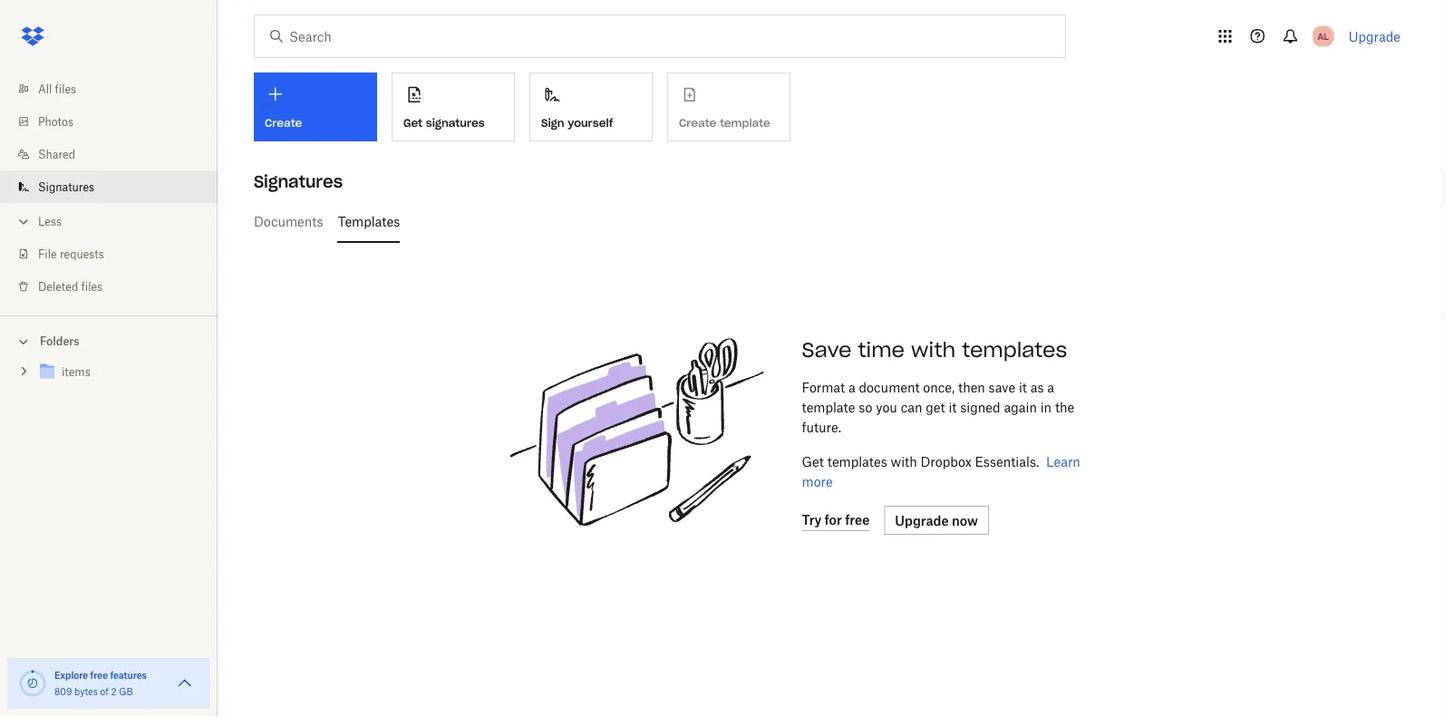 Task type: locate. For each thing, give the bounding box(es) containing it.
templates up save
[[962, 337, 1067, 363]]

1 vertical spatial templates
[[827, 454, 887, 469]]

a right format
[[848, 379, 856, 395]]

1 horizontal spatial upgrade
[[1349, 29, 1401, 44]]

document
[[859, 379, 920, 395]]

templates
[[962, 337, 1067, 363], [827, 454, 887, 469]]

1 vertical spatial free
[[90, 669, 108, 681]]

explore free features 809 bytes of 2 gb
[[54, 669, 147, 697]]

sign yourself
[[541, 116, 613, 130]]

1 horizontal spatial it
[[1019, 379, 1027, 395]]

1 horizontal spatial templates
[[962, 337, 1067, 363]]

all
[[38, 82, 52, 96]]

more
[[802, 474, 833, 489]]

0 vertical spatial with
[[911, 337, 956, 363]]

list
[[0, 62, 218, 315]]

upgrade right "al" popup button at top right
[[1349, 29, 1401, 44]]

files
[[55, 82, 76, 96], [81, 280, 103, 293]]

0 horizontal spatial a
[[848, 379, 856, 395]]

deleted files link
[[15, 270, 218, 303]]

get
[[403, 116, 423, 130], [802, 454, 824, 469]]

shared
[[38, 147, 75, 161]]

1 a from the left
[[848, 379, 856, 395]]

get left signatures
[[403, 116, 423, 130]]

files for deleted files
[[81, 280, 103, 293]]

it
[[1019, 379, 1027, 395], [949, 399, 957, 415]]

a right 'as' at the right
[[1047, 379, 1054, 395]]

so
[[859, 399, 872, 415]]

0 vertical spatial upgrade
[[1349, 29, 1401, 44]]

save
[[989, 379, 1015, 395]]

tab list
[[254, 199, 1393, 243]]

documents
[[254, 213, 323, 229]]

with
[[911, 337, 956, 363], [891, 454, 917, 469]]

0 horizontal spatial upgrade
[[895, 513, 949, 528]]

upgrade now
[[895, 513, 978, 528]]

shared link
[[15, 138, 218, 170]]

sign yourself button
[[529, 73, 653, 141]]

0 vertical spatial free
[[845, 512, 870, 528]]

templates tab
[[338, 199, 400, 243]]

photos
[[38, 115, 73, 128]]

signatures
[[426, 116, 485, 130]]

0 horizontal spatial free
[[90, 669, 108, 681]]

1 horizontal spatial free
[[845, 512, 870, 528]]

a
[[848, 379, 856, 395], [1047, 379, 1054, 395]]

Search in folder "Dropbox" text field
[[289, 26, 1028, 46]]

templates up more
[[827, 454, 887, 469]]

files right all
[[55, 82, 76, 96]]

file requests link
[[15, 238, 218, 270]]

signatures up documents
[[254, 171, 343, 192]]

templates
[[338, 213, 400, 229]]

al
[[1318, 30, 1329, 42]]

again
[[1004, 399, 1037, 415]]

future.
[[802, 419, 841, 435]]

template
[[802, 399, 855, 415]]

1 vertical spatial get
[[802, 454, 824, 469]]

try for free
[[802, 512, 870, 528]]

get inside button
[[403, 116, 423, 130]]

save
[[802, 337, 852, 363]]

files inside 'link'
[[55, 82, 76, 96]]

it left 'as' at the right
[[1019, 379, 1027, 395]]

upgrade left now
[[895, 513, 949, 528]]

learn
[[1046, 454, 1080, 469]]

less
[[38, 214, 62, 228]]

0 horizontal spatial files
[[55, 82, 76, 96]]

once,
[[923, 379, 955, 395]]

0 vertical spatial get
[[403, 116, 423, 130]]

signatures
[[254, 171, 343, 192], [38, 180, 94, 194]]

in
[[1040, 399, 1052, 415]]

with for templates
[[891, 454, 917, 469]]

learn more
[[802, 454, 1080, 489]]

0 horizontal spatial it
[[949, 399, 957, 415]]

1 horizontal spatial files
[[81, 280, 103, 293]]

get signatures
[[403, 116, 485, 130]]

items link
[[36, 360, 203, 385]]

yourself
[[568, 116, 613, 130]]

0 horizontal spatial get
[[403, 116, 423, 130]]

gb
[[119, 686, 133, 697]]

essentials.
[[975, 454, 1039, 469]]

signatures down 'shared'
[[38, 180, 94, 194]]

get signatures button
[[392, 73, 515, 141]]

for
[[825, 512, 842, 528]]

0 horizontal spatial signatures
[[38, 180, 94, 194]]

free
[[845, 512, 870, 528], [90, 669, 108, 681]]

0 vertical spatial it
[[1019, 379, 1027, 395]]

get for get templates with dropbox essentials.
[[802, 454, 824, 469]]

tab list containing documents
[[254, 199, 1393, 243]]

free right for
[[845, 512, 870, 528]]

with up once,
[[911, 337, 956, 363]]

all files link
[[15, 73, 218, 105]]

1 vertical spatial it
[[949, 399, 957, 415]]

all files
[[38, 82, 76, 96]]

files right deleted
[[81, 280, 103, 293]]

upgrade for upgrade 'link'
[[1349, 29, 1401, 44]]

0 horizontal spatial templates
[[827, 454, 887, 469]]

it right get
[[949, 399, 957, 415]]

1 vertical spatial with
[[891, 454, 917, 469]]

0 vertical spatial files
[[55, 82, 76, 96]]

create
[[265, 116, 302, 130]]

can
[[901, 399, 922, 415]]

with left dropbox
[[891, 454, 917, 469]]

format a document once, then save it as a template so you can get it signed again in the future.
[[802, 379, 1074, 435]]

save time with templates
[[802, 337, 1067, 363]]

get for get signatures
[[403, 116, 423, 130]]

upgrade now button
[[884, 506, 989, 535]]

upgrade for upgrade now
[[895, 513, 949, 528]]

1 horizontal spatial a
[[1047, 379, 1054, 395]]

free up of on the bottom left of page
[[90, 669, 108, 681]]

get up more
[[802, 454, 824, 469]]

explore
[[54, 669, 88, 681]]

upgrade inside button
[[895, 513, 949, 528]]

1 vertical spatial files
[[81, 280, 103, 293]]

file requests
[[38, 247, 104, 261]]

upgrade
[[1349, 29, 1401, 44], [895, 513, 949, 528]]

1 vertical spatial upgrade
[[895, 513, 949, 528]]

al button
[[1309, 22, 1338, 51]]

1 horizontal spatial get
[[802, 454, 824, 469]]

folders button
[[0, 327, 218, 354]]

0 vertical spatial templates
[[962, 337, 1067, 363]]

free inside explore free features 809 bytes of 2 gb
[[90, 669, 108, 681]]



Task type: describe. For each thing, give the bounding box(es) containing it.
then
[[958, 379, 985, 395]]

file
[[38, 247, 57, 261]]

learn more link
[[802, 454, 1080, 489]]

now
[[952, 513, 978, 528]]

less image
[[15, 213, 33, 231]]

bytes
[[74, 686, 98, 697]]

you
[[876, 399, 897, 415]]

as
[[1030, 379, 1044, 395]]

create button
[[254, 73, 377, 141]]

sign
[[541, 116, 564, 130]]

folders
[[40, 335, 79, 348]]

quota usage element
[[18, 669, 47, 698]]

items
[[62, 365, 90, 379]]

documents tab
[[254, 199, 323, 243]]

get templates with dropbox essentials.
[[802, 454, 1039, 469]]

dropbox
[[921, 454, 972, 469]]

format
[[802, 379, 845, 395]]

signatures list item
[[0, 170, 218, 203]]

list containing all files
[[0, 62, 218, 315]]

deleted files
[[38, 280, 103, 293]]

upgrade link
[[1349, 29, 1401, 44]]

free inside button
[[845, 512, 870, 528]]

files for all files
[[55, 82, 76, 96]]

809
[[54, 686, 72, 697]]

the
[[1055, 399, 1074, 415]]

2
[[111, 686, 117, 697]]

signatures inside 'list item'
[[38, 180, 94, 194]]

get
[[926, 399, 945, 415]]

signatures link
[[15, 170, 218, 203]]

2 a from the left
[[1047, 379, 1054, 395]]

photos link
[[15, 105, 218, 138]]

with for time
[[911, 337, 956, 363]]

try for free button
[[802, 509, 870, 531]]

deleted
[[38, 280, 78, 293]]

features
[[110, 669, 147, 681]]

try
[[802, 512, 821, 528]]

of
[[100, 686, 109, 697]]

requests
[[60, 247, 104, 261]]

time
[[858, 337, 905, 363]]

1 horizontal spatial signatures
[[254, 171, 343, 192]]

signed
[[960, 399, 1000, 415]]

dropbox image
[[15, 18, 51, 54]]



Task type: vqa. For each thing, say whether or not it's contained in the screenshot.
right column header
no



